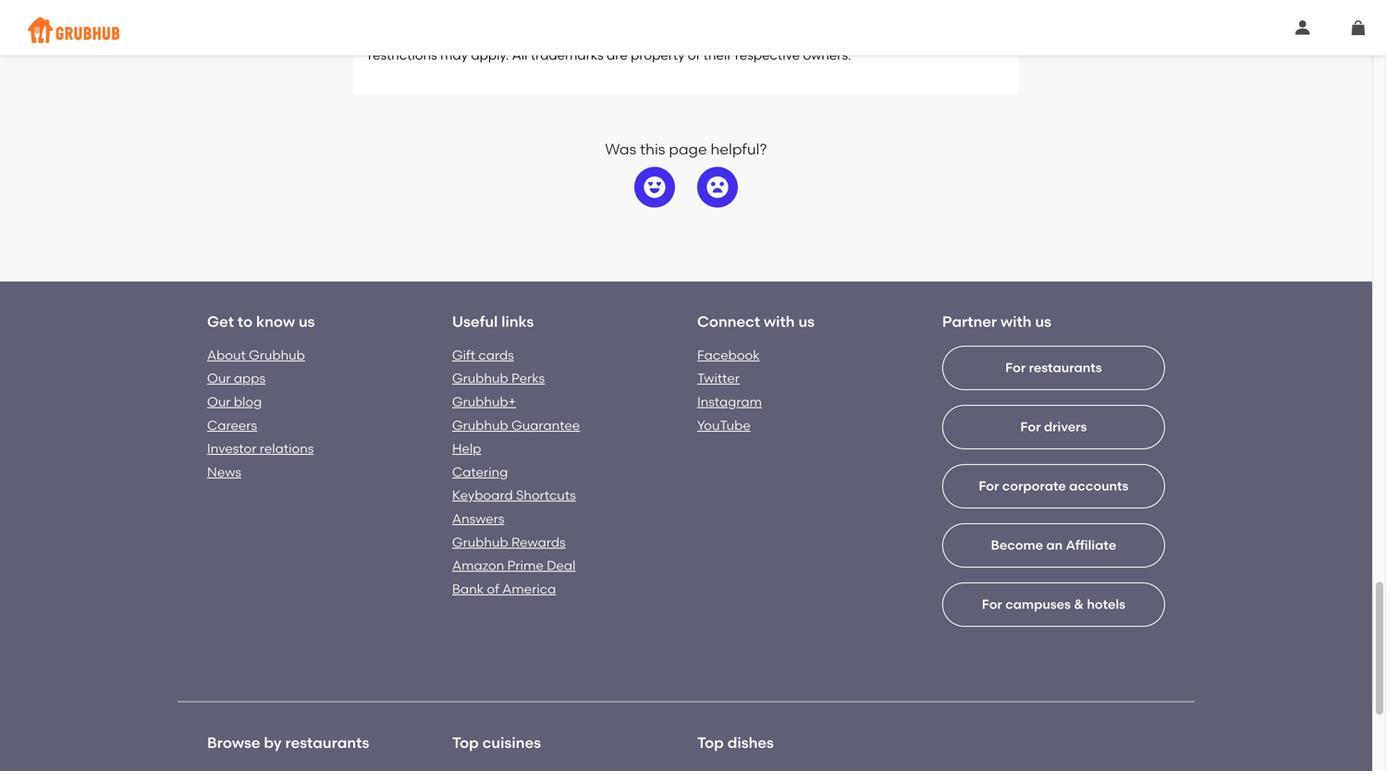 Task type: vqa. For each thing, say whether or not it's contained in the screenshot.
the right 2
no



Task type: locate. For each thing, give the bounding box(es) containing it.
1 horizontal spatial of
[[688, 47, 700, 63]]

this
[[640, 140, 665, 158]]

top left 'cuisines'
[[452, 734, 479, 752]]

of right the bank
[[487, 581, 499, 597]]

of
[[688, 47, 700, 63], [487, 581, 499, 597]]

1 vertical spatial of
[[487, 581, 499, 597]]

1 horizontal spatial restaurants
[[1029, 360, 1102, 376]]

gift cards link
[[452, 347, 514, 363]]

investor
[[207, 441, 257, 456]]

2 us from the left
[[799, 312, 815, 330]]

may
[[960, 10, 988, 25], [440, 47, 468, 63]]

0 horizontal spatial us
[[299, 312, 315, 330]]

for restaurants
[[1006, 360, 1102, 376]]

&
[[1074, 597, 1084, 612]]

0 horizontal spatial of
[[487, 581, 499, 597]]

2 with from the left
[[1001, 312, 1032, 330]]

grubhub down answers
[[452, 534, 508, 550]]

our apps link
[[207, 371, 266, 386]]

for campuses & hotels
[[982, 597, 1126, 612]]

0 vertical spatial may
[[960, 10, 988, 25]]

for inside 'link'
[[1006, 360, 1026, 376]]

become an affiliate link
[[942, 523, 1165, 743]]

0 horizontal spatial restaurants
[[285, 734, 369, 752]]

or down "the"
[[447, 28, 459, 44]]

about
[[207, 347, 246, 363]]

by left law.
[[886, 28, 901, 44]]

dishes
[[728, 734, 774, 752]]

our up careers
[[207, 394, 231, 410]]

shortcuts
[[516, 488, 576, 503]]

of down notice.
[[688, 47, 700, 63]]

guarantee
[[512, 417, 580, 433]]

2 our from the top
[[207, 394, 231, 410]]

1 horizontal spatial top
[[697, 734, 724, 752]]

1 vertical spatial may
[[440, 47, 468, 63]]

for left drivers
[[1021, 419, 1041, 435]]

property
[[631, 47, 685, 63]]

0 vertical spatial restaurants
[[1029, 360, 1102, 376]]

2 vertical spatial by
[[264, 734, 282, 752]]

browse
[[207, 734, 260, 752]]

helpful?
[[711, 140, 767, 158]]

1 us from the left
[[299, 312, 315, 330]]

with
[[764, 312, 795, 330], [1001, 312, 1032, 330]]

for for for restaurants
[[1006, 360, 1026, 376]]

0 horizontal spatial with
[[764, 312, 795, 330]]

1 vertical spatial by
[[886, 28, 901, 44]]

1 horizontal spatial by
[[758, 10, 773, 25]]

of inside or call (888) 603-0473. the fuel rewards® program is owned and operated by excentus corporation. offers may be modified or discontinued at any time without notice. not valid where prohibited by law. other restrictions may apply. all trademarks are property of their respective owners.
[[688, 47, 700, 63]]

blog
[[234, 394, 262, 410]]

0 vertical spatial of
[[688, 47, 700, 63]]

0 horizontal spatial may
[[440, 47, 468, 63]]

top for top dishes
[[697, 734, 724, 752]]

may left apply.
[[440, 47, 468, 63]]

useful
[[452, 312, 498, 330]]

catering link
[[452, 464, 508, 480]]

for left "campuses"
[[982, 597, 1003, 612]]

get
[[207, 312, 234, 330]]

youtube
[[697, 417, 751, 433]]

may down the (888)
[[960, 10, 988, 25]]

careers
[[207, 417, 257, 433]]

their
[[704, 47, 732, 63]]

owners.
[[803, 47, 851, 63]]

or left call
[[917, 0, 929, 7]]

cards
[[479, 347, 514, 363]]

1 with from the left
[[764, 312, 795, 330]]

corporation.
[[836, 10, 916, 25]]

be
[[368, 28, 384, 44]]

for left corporate
[[979, 478, 999, 494]]

grubhub down "know"
[[249, 347, 305, 363]]

1 horizontal spatial with
[[1001, 312, 1032, 330]]

careers link
[[207, 417, 257, 433]]

restaurants
[[1029, 360, 1102, 376], [285, 734, 369, 752]]

our
[[207, 371, 231, 386], [207, 394, 231, 410]]

call
[[932, 0, 955, 7]]

facebook
[[697, 347, 760, 363]]

rewards
[[512, 534, 566, 550]]

1 horizontal spatial may
[[960, 10, 988, 25]]

0 vertical spatial by
[[758, 10, 773, 25]]

2 horizontal spatial by
[[886, 28, 901, 44]]

america
[[502, 581, 556, 597]]

news link
[[207, 464, 241, 480]]

for down partner with us
[[1006, 360, 1026, 376]]

with right connect
[[764, 312, 795, 330]]

for restaurants link
[[942, 346, 1165, 566]]

us
[[299, 312, 315, 330], [799, 312, 815, 330], [1035, 312, 1052, 330]]

or call (888) 603-0473. the fuel rewards® program is owned and operated by excentus corporation. offers may be modified or discontinued at any time without notice. not valid where prohibited by law. other restrictions may apply. all trademarks are property of their respective owners.
[[368, 0, 990, 63]]

for for for corporate accounts
[[979, 478, 999, 494]]

grubhub guarantee link
[[452, 417, 580, 433]]

youtube link
[[697, 417, 751, 433]]

browse by restaurants
[[207, 734, 369, 752]]

for
[[1006, 360, 1026, 376], [1021, 419, 1041, 435], [979, 478, 999, 494], [982, 597, 1003, 612]]

for campuses & hotels link
[[942, 583, 1165, 771]]

cuisines
[[482, 734, 541, 752]]

partner
[[942, 312, 997, 330]]

1 horizontal spatial us
[[799, 312, 815, 330]]

any
[[564, 28, 587, 44]]

top left dishes
[[697, 734, 724, 752]]

us up for restaurants
[[1035, 312, 1052, 330]]

0 vertical spatial our
[[207, 371, 231, 386]]

perks
[[512, 371, 545, 386]]

keyboard
[[452, 488, 513, 503]]

by up valid
[[758, 10, 773, 25]]

2 horizontal spatial us
[[1035, 312, 1052, 330]]

connect with us
[[697, 312, 815, 330]]

by right the browse
[[264, 734, 282, 752]]

our down "about"
[[207, 371, 231, 386]]

for drivers
[[1021, 419, 1087, 435]]

facebook link
[[697, 347, 760, 363]]

top cuisines
[[452, 734, 541, 752]]

1 top from the left
[[452, 734, 479, 752]]

2 top from the left
[[697, 734, 724, 752]]

0 vertical spatial or
[[917, 0, 929, 7]]

owned
[[622, 10, 665, 25]]

us for connect with us
[[799, 312, 815, 330]]

0 horizontal spatial or
[[447, 28, 459, 44]]

know
[[256, 312, 295, 330]]

(888)
[[958, 0, 990, 7]]

bank
[[452, 581, 484, 597]]

grubhub down grubhub+ link
[[452, 417, 508, 433]]

with for connect
[[764, 312, 795, 330]]

us right "know"
[[299, 312, 315, 330]]

apply.
[[471, 47, 509, 63]]

for drivers link
[[942, 405, 1165, 625]]

0 horizontal spatial top
[[452, 734, 479, 752]]

us right connect
[[799, 312, 815, 330]]

hotels
[[1087, 597, 1126, 612]]

1 vertical spatial our
[[207, 394, 231, 410]]

top
[[452, 734, 479, 752], [697, 734, 724, 752]]

facebook twitter instagram youtube
[[697, 347, 762, 433]]

with right partner
[[1001, 312, 1032, 330]]

notice.
[[671, 28, 714, 44]]

grubhub logo image
[[28, 12, 120, 49]]

0473.
[[397, 10, 429, 25]]

3 us from the left
[[1035, 312, 1052, 330]]

was this page helpful?
[[605, 140, 767, 158]]

or
[[917, 0, 929, 7], [447, 28, 459, 44]]

1 vertical spatial or
[[447, 28, 459, 44]]

catering
[[452, 464, 508, 480]]



Task type: describe. For each thing, give the bounding box(es) containing it.
top for top cuisines
[[452, 734, 479, 752]]

of inside 'gift cards grubhub perks grubhub+ grubhub guarantee help catering keyboard shortcuts answers grubhub rewards amazon prime deal bank of america'
[[487, 581, 499, 597]]

news
[[207, 464, 241, 480]]

603-
[[368, 10, 397, 25]]

this page was not helpful image
[[707, 176, 729, 198]]

0 horizontal spatial by
[[264, 734, 282, 752]]

instagram
[[697, 394, 762, 410]]

deal
[[547, 558, 576, 573]]

become an affiliate
[[991, 538, 1117, 553]]

drivers
[[1044, 419, 1087, 435]]

links
[[501, 312, 534, 330]]

modified
[[387, 28, 443, 44]]

amazon prime deal link
[[452, 558, 576, 573]]

1 vertical spatial restaurants
[[285, 734, 369, 752]]

gift cards grubhub perks grubhub+ grubhub guarantee help catering keyboard shortcuts answers grubhub rewards amazon prime deal bank of america
[[452, 347, 580, 597]]

all
[[512, 47, 528, 63]]

grubhub+
[[452, 394, 516, 410]]

fuel
[[459, 10, 484, 25]]

restaurants inside 'link'
[[1029, 360, 1102, 376]]

instagram link
[[697, 394, 762, 410]]

corporate
[[1002, 478, 1066, 494]]

partner with us
[[942, 312, 1052, 330]]

campuses
[[1006, 597, 1071, 612]]

about grubhub link
[[207, 347, 305, 363]]

twitter link
[[697, 371, 740, 386]]

without
[[621, 28, 668, 44]]

grubhub down gift cards link
[[452, 371, 508, 386]]

useful links
[[452, 312, 534, 330]]

time
[[590, 28, 618, 44]]

keyboard shortcuts link
[[452, 488, 576, 503]]

with for partner
[[1001, 312, 1032, 330]]

for for for drivers
[[1021, 419, 1041, 435]]

excentus
[[776, 10, 833, 25]]

about grubhub our apps our                                     blog careers investor                                     relations news
[[207, 347, 314, 480]]

grubhub perks link
[[452, 371, 545, 386]]

not
[[717, 28, 740, 44]]

top dishes
[[697, 734, 774, 752]]

trademarks
[[531, 47, 604, 63]]

discontinued
[[462, 28, 544, 44]]

program
[[552, 10, 607, 25]]

apps
[[234, 371, 266, 386]]

us for partner with us
[[1035, 312, 1052, 330]]

grubhub rewards link
[[452, 534, 566, 550]]

restrictions
[[368, 47, 437, 63]]

rewards®
[[487, 10, 549, 25]]

prohibited
[[818, 28, 883, 44]]

help
[[452, 441, 481, 456]]

amazon
[[452, 558, 504, 573]]

answers
[[452, 511, 504, 527]]

accounts
[[1069, 478, 1129, 494]]

1 horizontal spatial or
[[917, 0, 929, 7]]

small image
[[1351, 20, 1366, 35]]

for corporate accounts link
[[942, 464, 1165, 684]]

for for for campuses & hotels
[[982, 597, 1003, 612]]

grubhub inside about grubhub our apps our                                     blog careers investor                                     relations news
[[249, 347, 305, 363]]

grubhub+ link
[[452, 394, 516, 410]]

affiliate
[[1066, 538, 1117, 553]]

is
[[610, 10, 619, 25]]

connect
[[697, 312, 760, 330]]

for corporate accounts
[[979, 478, 1129, 494]]

was
[[605, 140, 636, 158]]

this page was helpful image
[[644, 176, 666, 198]]

gift
[[452, 347, 475, 363]]

become
[[991, 538, 1043, 553]]

offers
[[919, 10, 957, 25]]

an
[[1046, 538, 1063, 553]]

operated
[[696, 10, 755, 25]]

other
[[932, 28, 969, 44]]

1 our from the top
[[207, 371, 231, 386]]

twitter
[[697, 371, 740, 386]]

law.
[[904, 28, 929, 44]]

bank of america link
[[452, 581, 556, 597]]

our                                     blog link
[[207, 394, 262, 410]]

are
[[607, 47, 628, 63]]

valid
[[743, 28, 773, 44]]

small image
[[1296, 20, 1311, 35]]

get to know us
[[207, 312, 315, 330]]

and
[[668, 10, 693, 25]]

where
[[776, 28, 815, 44]]

at
[[547, 28, 561, 44]]

prime
[[507, 558, 544, 573]]



